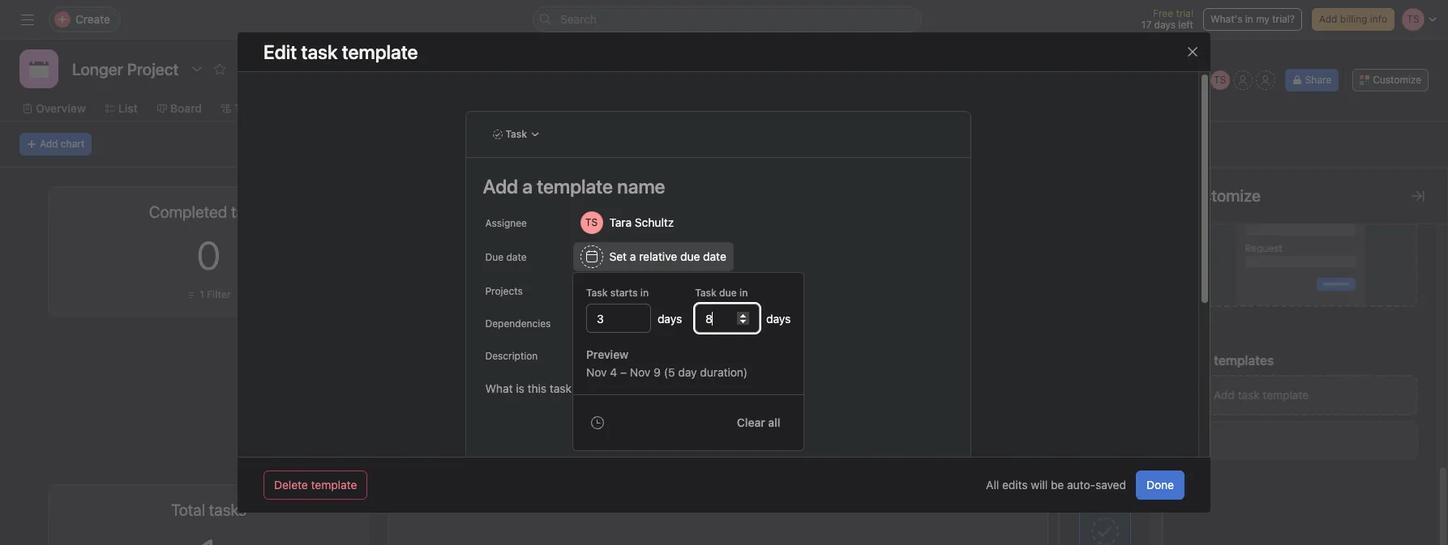 Task type: vqa. For each thing, say whether or not it's contained in the screenshot.
Task Name text field
no



Task type: describe. For each thing, give the bounding box(es) containing it.
ts button
[[1211, 71, 1230, 90]]

1 nov from the left
[[586, 366, 607, 380]]

messages
[[667, 101, 721, 115]]

timeline link
[[221, 100, 280, 118]]

free trial 17 days left
[[1142, 7, 1194, 31]]

be
[[1051, 479, 1064, 492]]

add to projects
[[580, 285, 652, 297]]

preview nov 4 – nov 9 (5 day duration)
[[586, 348, 748, 380]]

in for task due in
[[740, 287, 748, 299]]

tara schultz button
[[573, 208, 701, 238]]

messages link
[[654, 100, 721, 118]]

will
[[1031, 479, 1048, 492]]

add dependencies button
[[573, 312, 675, 335]]

list
[[118, 101, 138, 115]]

tasks
[[462, 199, 490, 212]]

to
[[602, 285, 611, 297]]

close details image
[[1412, 190, 1425, 203]]

add chart
[[40, 138, 85, 150]]

done
[[1147, 479, 1174, 492]]

0 horizontal spatial date
[[506, 251, 527, 264]]

search
[[560, 12, 597, 26]]

timeline
[[234, 101, 280, 115]]

ts
[[1214, 74, 1227, 86]]

starts
[[611, 287, 638, 299]]

add chart button
[[19, 133, 92, 156]]

left
[[1179, 19, 1194, 31]]

overdue tasks
[[1177, 203, 1279, 221]]

task button
[[485, 123, 548, 146]]

add for add billing info
[[1320, 13, 1338, 25]]

clear
[[737, 416, 765, 430]]

add to starred image
[[214, 62, 227, 75]]

trial
[[1176, 7, 1194, 19]]

auto-
[[1067, 479, 1096, 492]]

clear all
[[737, 416, 781, 430]]

what's in my trial? button
[[1204, 8, 1303, 31]]

calendar
[[476, 101, 524, 115]]

template inside button
[[311, 479, 357, 492]]

template inside button
[[1263, 389, 1309, 402]]

overview link
[[23, 100, 86, 118]]

what's
[[1211, 13, 1243, 25]]

projects
[[485, 285, 523, 298]]

total tasks
[[171, 501, 246, 520]]

0 button for completed tasks
[[197, 233, 220, 278]]

completed tasks
[[149, 203, 269, 221]]

search list box
[[533, 6, 922, 32]]

overview
[[36, 101, 86, 115]]

files
[[753, 101, 778, 115]]

17
[[1142, 19, 1152, 31]]

dependencies
[[602, 317, 668, 329]]

task template
[[301, 41, 418, 63]]

9
[[654, 366, 661, 380]]

a
[[630, 250, 636, 264]]

due date
[[485, 251, 527, 264]]

info
[[1371, 13, 1388, 25]]

task templates
[[1183, 354, 1274, 368]]

task
[[1238, 389, 1260, 402]]

search button
[[533, 6, 922, 32]]

calendar link
[[463, 100, 524, 118]]

all edits will be auto-saved
[[986, 479, 1127, 492]]

1 filter button for completed tasks
[[183, 287, 235, 303]]

1 for completed tasks
[[200, 289, 204, 301]]

in inside button
[[1246, 13, 1254, 25]]

delete template button
[[264, 471, 368, 500]]

days inside free trial 17 days left
[[1155, 19, 1176, 31]]

due
[[485, 251, 504, 264]]

list link
[[105, 100, 138, 118]]

projects
[[614, 285, 652, 297]]

dashboard
[[556, 101, 615, 115]]

my
[[1256, 13, 1270, 25]]

delete
[[274, 479, 308, 492]]

date inside dropdown button
[[703, 250, 727, 264]]

edit
[[264, 41, 297, 63]]

saved
[[1096, 479, 1127, 492]]

1 vertical spatial customize
[[1183, 187, 1261, 205]]

0 button for overdue tasks
[[1216, 233, 1239, 278]]

(5
[[664, 366, 675, 380]]



Task type: locate. For each thing, give the bounding box(es) containing it.
2 horizontal spatial days
[[1155, 19, 1176, 31]]

1 horizontal spatial customize
[[1373, 74, 1422, 86]]

edits
[[1002, 479, 1028, 492]]

2 filter from the left
[[1226, 289, 1250, 301]]

preview
[[586, 348, 629, 362]]

set a relative due date button
[[573, 243, 734, 272]]

1 horizontal spatial 0
[[1216, 233, 1239, 278]]

1 1 filter from the left
[[200, 289, 231, 301]]

set due time image
[[591, 417, 604, 430]]

0 vertical spatial due
[[681, 250, 700, 264]]

1 horizontal spatial 1 filter
[[1218, 289, 1250, 301]]

schultz
[[635, 216, 674, 230]]

0 horizontal spatial 1
[[200, 289, 204, 301]]

days for task starts in
[[658, 312, 682, 326]]

dependencies
[[485, 318, 551, 330]]

in
[[1246, 13, 1254, 25], [641, 287, 649, 299], [740, 287, 748, 299]]

task down set a relative due date
[[695, 287, 717, 299]]

days
[[1155, 19, 1176, 31], [658, 312, 682, 326], [767, 312, 791, 326]]

1
[[200, 289, 204, 301], [1218, 289, 1223, 301]]

all
[[986, 479, 999, 492]]

0 horizontal spatial days
[[658, 312, 682, 326]]

2 1 filter from the left
[[1218, 289, 1250, 301]]

0 horizontal spatial template
[[311, 479, 357, 492]]

None number field
[[586, 304, 651, 333], [695, 304, 760, 333], [586, 304, 651, 333], [695, 304, 760, 333]]

template right task
[[1263, 389, 1309, 402]]

add left task
[[1214, 389, 1235, 402]]

1 0 button from the left
[[197, 233, 220, 278]]

incomplete for incomplete
[[697, 367, 741, 412]]

add dependencies
[[580, 317, 668, 329]]

1 horizontal spatial filter
[[1226, 289, 1250, 301]]

template right delete
[[311, 479, 357, 492]]

add billing info button
[[1312, 8, 1395, 31]]

None text field
[[68, 54, 183, 84]]

customize button
[[1353, 69, 1429, 92]]

customize inside dropdown button
[[1373, 74, 1422, 86]]

day
[[678, 366, 697, 380]]

nov
[[586, 366, 607, 380], [630, 366, 651, 380]]

add left to
[[580, 285, 599, 297]]

1 horizontal spatial incomplete
[[697, 367, 741, 412]]

add for add dependencies
[[580, 317, 599, 329]]

chart
[[61, 138, 85, 150]]

set
[[610, 250, 627, 264]]

customize
[[1373, 74, 1422, 86], [1183, 187, 1261, 205]]

task for task starts in
[[586, 287, 608, 299]]

0 horizontal spatial incomplete
[[399, 199, 459, 212]]

0 horizontal spatial nov
[[586, 366, 607, 380]]

4
[[610, 366, 617, 380]]

1 vertical spatial due
[[719, 287, 737, 299]]

request button
[[1171, 142, 1430, 307]]

1 horizontal spatial task
[[586, 287, 608, 299]]

add inside "button"
[[40, 138, 58, 150]]

share
[[1306, 74, 1332, 86]]

0 down "completed tasks"
[[197, 233, 220, 278]]

by
[[493, 199, 506, 212]]

2 0 from the left
[[1216, 233, 1239, 278]]

2 1 from the left
[[1218, 289, 1223, 301]]

0 horizontal spatial task
[[506, 128, 527, 140]]

task due in
[[695, 287, 748, 299]]

duration)
[[700, 366, 748, 380]]

1 1 from the left
[[200, 289, 204, 301]]

date right 'due'
[[506, 251, 527, 264]]

request
[[1245, 243, 1283, 255]]

1 horizontal spatial date
[[703, 250, 727, 264]]

customize down the info
[[1373, 74, 1422, 86]]

add
[[1320, 13, 1338, 25], [40, 138, 58, 150], [580, 285, 599, 297], [580, 317, 599, 329], [1214, 389, 1235, 402]]

1 filter for overdue tasks
[[1218, 289, 1250, 301]]

what's in my trial?
[[1211, 13, 1295, 25]]

relative
[[639, 250, 677, 264]]

1 filter for completed tasks
[[200, 289, 231, 301]]

0 button
[[197, 233, 220, 278], [1216, 233, 1239, 278]]

filter
[[207, 289, 231, 301], [1226, 289, 1250, 301]]

calendar image
[[29, 59, 49, 79]]

1 filter button for overdue tasks
[[1201, 287, 1254, 303]]

0 horizontal spatial customize
[[1183, 187, 1261, 205]]

incomplete tasks by completion status
[[399, 199, 605, 212]]

add inside "button"
[[580, 285, 599, 297]]

filter for overdue tasks
[[1226, 289, 1250, 301]]

add for add chart
[[40, 138, 58, 150]]

0 horizontal spatial filter
[[207, 289, 231, 301]]

add left chart
[[40, 138, 58, 150]]

2 horizontal spatial in
[[1246, 13, 1254, 25]]

in for task starts in
[[641, 287, 649, 299]]

2 1 filter button from the left
[[1201, 287, 1254, 303]]

due right relative
[[681, 250, 700, 264]]

0 for completed tasks
[[197, 233, 220, 278]]

days for task due in
[[767, 312, 791, 326]]

files link
[[740, 100, 778, 118]]

task down calendar
[[506, 128, 527, 140]]

0 vertical spatial template
[[1263, 389, 1309, 402]]

done button
[[1136, 471, 1185, 500]]

0 horizontal spatial 0 button
[[197, 233, 220, 278]]

0 horizontal spatial 0
[[197, 233, 220, 278]]

1 filter button
[[183, 287, 235, 303], [1201, 287, 1254, 303]]

0 for overdue tasks
[[1216, 233, 1239, 278]]

0 left request
[[1216, 233, 1239, 278]]

nov left 4
[[586, 366, 607, 380]]

0
[[197, 233, 220, 278], [1216, 233, 1239, 278]]

0 vertical spatial customize
[[1373, 74, 1422, 86]]

due
[[681, 250, 700, 264], [719, 287, 737, 299]]

add inside 'button'
[[1320, 13, 1338, 25]]

delete template
[[274, 479, 357, 492]]

1 horizontal spatial due
[[719, 287, 737, 299]]

1 horizontal spatial days
[[767, 312, 791, 326]]

0 button left request
[[1216, 233, 1239, 278]]

1 1 filter button from the left
[[183, 287, 235, 303]]

task starts in
[[586, 287, 649, 299]]

completion status
[[509, 199, 605, 212]]

0 vertical spatial incomplete
[[399, 199, 459, 212]]

dashboard link
[[543, 100, 615, 118]]

1 for overdue tasks
[[1218, 289, 1223, 301]]

0 horizontal spatial in
[[641, 287, 649, 299]]

incomplete
[[399, 199, 459, 212], [697, 367, 741, 412]]

due inside dropdown button
[[681, 250, 700, 264]]

add task template
[[1214, 389, 1309, 402]]

add left 'billing' at the top
[[1320, 13, 1338, 25]]

forms
[[1091, 483, 1120, 495]]

1 filter
[[200, 289, 231, 301], [1218, 289, 1250, 301]]

add inside button
[[1214, 389, 1235, 402]]

task
[[506, 128, 527, 140], [586, 287, 608, 299], [695, 287, 717, 299]]

1 horizontal spatial 0 button
[[1216, 233, 1239, 278]]

description
[[485, 350, 538, 363]]

board link
[[157, 100, 202, 118]]

customize up request
[[1183, 187, 1261, 205]]

share button
[[1285, 69, 1339, 92]]

Template Name text field
[[476, 168, 951, 205]]

task for task due in
[[695, 287, 717, 299]]

nov right –
[[630, 366, 651, 380]]

filter for completed tasks
[[207, 289, 231, 301]]

trial?
[[1273, 13, 1295, 25]]

add to projects button
[[573, 280, 660, 303]]

free
[[1153, 7, 1174, 19]]

2 0 button from the left
[[1216, 233, 1239, 278]]

1 horizontal spatial in
[[740, 287, 748, 299]]

add for add to projects
[[580, 285, 599, 297]]

set a relative due date
[[610, 250, 727, 264]]

add task template button
[[1183, 376, 1418, 416]]

1 vertical spatial template
[[311, 479, 357, 492]]

1 horizontal spatial 1 filter button
[[1201, 287, 1254, 303]]

date up task due in
[[703, 250, 727, 264]]

add billing info
[[1320, 13, 1388, 25]]

task left starts
[[586, 287, 608, 299]]

1 horizontal spatial nov
[[630, 366, 651, 380]]

add inside button
[[580, 317, 599, 329]]

task inside button
[[506, 128, 527, 140]]

incomplete up clear
[[697, 367, 741, 412]]

0 horizontal spatial due
[[681, 250, 700, 264]]

0 button down "completed tasks"
[[197, 233, 220, 278]]

–
[[620, 366, 627, 380]]

1 vertical spatial incomplete
[[697, 367, 741, 412]]

0 horizontal spatial 1 filter button
[[183, 287, 235, 303]]

task for task
[[506, 128, 527, 140]]

billing
[[1341, 13, 1368, 25]]

board
[[170, 101, 202, 115]]

assignee
[[485, 217, 527, 230]]

1 filter from the left
[[207, 289, 231, 301]]

tara
[[610, 216, 632, 230]]

edit task template
[[264, 41, 418, 63]]

add up preview
[[580, 317, 599, 329]]

0 horizontal spatial 1 filter
[[200, 289, 231, 301]]

clear all button
[[727, 409, 791, 438]]

1 0 from the left
[[197, 233, 220, 278]]

due down set a relative due date
[[719, 287, 737, 299]]

all
[[768, 416, 781, 430]]

incomplete for incomplete tasks by completion status
[[399, 199, 459, 212]]

tara schultz
[[610, 216, 674, 230]]

1 horizontal spatial 1
[[1218, 289, 1223, 301]]

1 horizontal spatial template
[[1263, 389, 1309, 402]]

add for add task template
[[1214, 389, 1235, 402]]

close image
[[1187, 45, 1200, 58]]

template
[[1263, 389, 1309, 402], [311, 479, 357, 492]]

2 nov from the left
[[630, 366, 651, 380]]

2 horizontal spatial task
[[695, 287, 717, 299]]

incomplete left the tasks
[[399, 199, 459, 212]]



